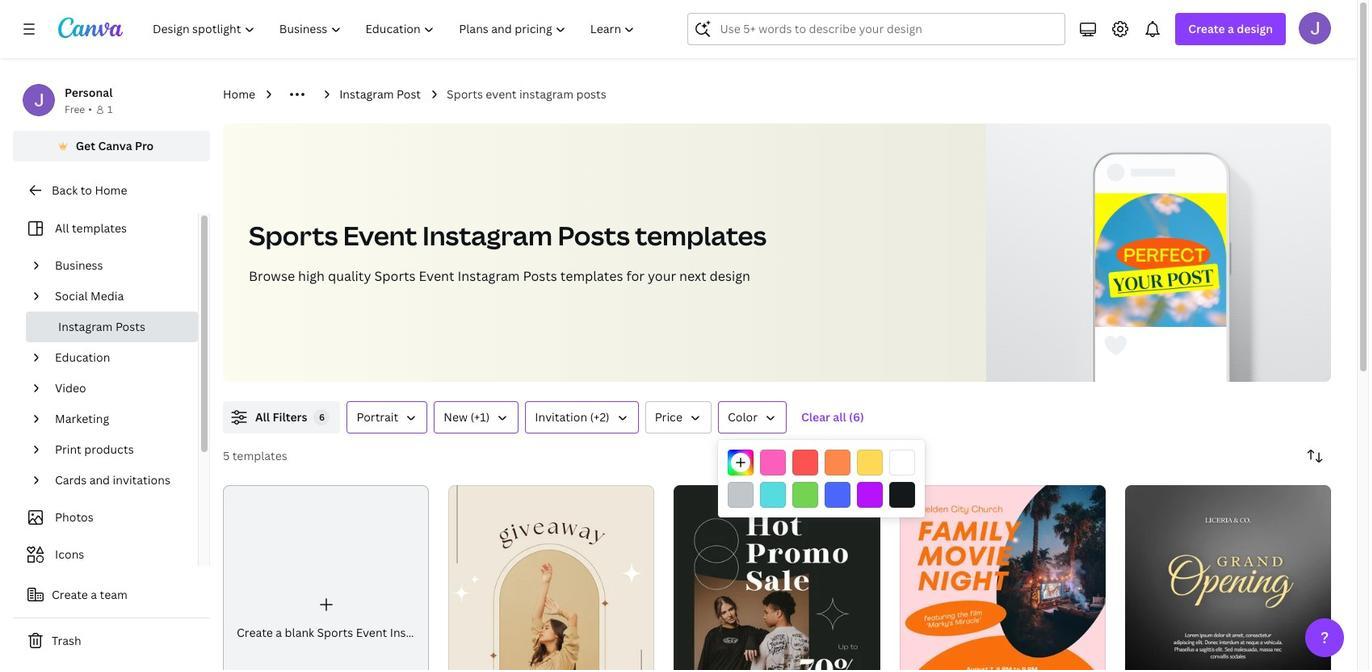 Task type: locate. For each thing, give the bounding box(es) containing it.
photos
[[55, 510, 94, 525]]

0 vertical spatial design
[[1237, 21, 1273, 36]]

0 horizontal spatial a
[[91, 587, 97, 603]]

all templates link
[[23, 213, 188, 244]]

1 vertical spatial design
[[710, 267, 751, 285]]

back to home
[[52, 183, 127, 198]]

clear
[[801, 410, 831, 425]]

and
[[89, 473, 110, 488]]

1 horizontal spatial post
[[447, 626, 472, 641]]

instagram post
[[339, 86, 421, 102]]

a for design
[[1228, 21, 1234, 36]]

business
[[55, 258, 103, 273]]

cards and invitations link
[[48, 465, 188, 496]]

video
[[55, 381, 86, 396]]

templates right 5
[[232, 448, 287, 464]]

0 horizontal spatial posts
[[115, 319, 145, 334]]

sports left event
[[447, 86, 483, 102]]

create
[[1189, 21, 1225, 36], [52, 587, 88, 603], [237, 626, 273, 641]]

sports right blank
[[317, 626, 353, 641]]

all
[[833, 410, 847, 425]]

all down back
[[55, 221, 69, 236]]

#fed958 image
[[857, 450, 883, 476], [857, 450, 883, 476]]

home
[[223, 86, 255, 102], [95, 183, 127, 198]]

print products
[[55, 442, 134, 457]]

products
[[84, 442, 134, 457]]

all templates
[[55, 221, 127, 236]]

0 vertical spatial post
[[397, 86, 421, 102]]

a
[[1228, 21, 1234, 36], [91, 587, 97, 603], [276, 626, 282, 641]]

#74d353 image
[[793, 482, 818, 508], [793, 482, 818, 508]]

posts
[[558, 218, 630, 253], [523, 267, 557, 285], [115, 319, 145, 334]]

0 vertical spatial all
[[55, 221, 69, 236]]

all
[[55, 221, 69, 236], [255, 410, 270, 425]]

price
[[655, 410, 683, 425]]

education link
[[48, 343, 188, 373]]

posts up for
[[558, 218, 630, 253]]

a inside 'create a team' button
[[91, 587, 97, 603]]

1 horizontal spatial design
[[1237, 21, 1273, 36]]

2 horizontal spatial posts
[[558, 218, 630, 253]]

post
[[397, 86, 421, 102], [447, 626, 472, 641]]

create inside "element"
[[237, 626, 273, 641]]

#fd5152 image
[[793, 450, 818, 476]]

#55dbe0 image
[[760, 482, 786, 508]]

#15181b image
[[890, 482, 915, 508], [890, 482, 915, 508]]

2 vertical spatial a
[[276, 626, 282, 641]]

1 horizontal spatial create
[[237, 626, 273, 641]]

2 vertical spatial event
[[356, 626, 387, 641]]

pro
[[135, 138, 154, 154]]

sports event instagram posts
[[447, 86, 607, 102]]

sports up high
[[249, 218, 338, 253]]

0 vertical spatial posts
[[558, 218, 630, 253]]

event
[[486, 86, 517, 102]]

social media link
[[48, 281, 188, 312]]

instagram posts
[[58, 319, 145, 334]]

Search search field
[[720, 14, 1055, 44]]

new (+1)
[[444, 410, 490, 425]]

templates left for
[[560, 267, 623, 285]]

design right next
[[710, 267, 751, 285]]

#55dbe0 image
[[760, 482, 786, 508]]

event inside "element"
[[356, 626, 387, 641]]

design
[[1237, 21, 1273, 36], [710, 267, 751, 285]]

create a design
[[1189, 21, 1273, 36]]

2 vertical spatial create
[[237, 626, 273, 641]]

new
[[444, 410, 468, 425]]

posts down social media link
[[115, 319, 145, 334]]

jacob simon image
[[1299, 12, 1331, 44]]

(+2)
[[590, 410, 610, 425]]

None search field
[[688, 13, 1066, 45]]

posts
[[576, 86, 607, 102]]

templates
[[635, 218, 767, 253], [72, 221, 127, 236], [560, 267, 623, 285], [232, 448, 287, 464]]

a inside create a design "dropdown button"
[[1228, 21, 1234, 36]]

create a team
[[52, 587, 128, 603]]

sports inside "element"
[[317, 626, 353, 641]]

design left jacob simon image
[[1237, 21, 1273, 36]]

instagram inside "element"
[[390, 626, 444, 641]]

sports event instagram posts templates image
[[987, 124, 1331, 382], [1096, 193, 1227, 327]]

sports event instagram posts templates
[[249, 218, 767, 253]]

free
[[65, 103, 85, 116]]

create inside "dropdown button"
[[1189, 21, 1225, 36]]

trash link
[[13, 625, 210, 658]]

trash
[[52, 633, 81, 649]]

1 vertical spatial a
[[91, 587, 97, 603]]

2 vertical spatial posts
[[115, 319, 145, 334]]

#c1c6cb image
[[728, 482, 754, 508]]

templates up next
[[635, 218, 767, 253]]

#fd5152 image
[[793, 450, 818, 476]]

gold and red modern grand opening instagram post image
[[1125, 486, 1331, 671]]

2 horizontal spatial create
[[1189, 21, 1225, 36]]

design inside "dropdown button"
[[1237, 21, 1273, 36]]

new (+1) button
[[434, 402, 519, 434]]

1 horizontal spatial posts
[[523, 267, 557, 285]]

2 horizontal spatial a
[[1228, 21, 1234, 36]]

1 horizontal spatial a
[[276, 626, 282, 641]]

all left filters
[[255, 410, 270, 425]]

portrait button
[[347, 402, 428, 434]]

add a new color image
[[728, 450, 754, 476], [728, 450, 754, 476]]

1 vertical spatial post
[[447, 626, 472, 641]]

filters
[[273, 410, 307, 425]]

free •
[[65, 103, 92, 116]]

personal
[[65, 85, 113, 100]]

posts down sports event instagram posts templates at the top of the page
[[523, 267, 557, 285]]

0 horizontal spatial home
[[95, 183, 127, 198]]

#fe884c image
[[825, 450, 851, 476], [825, 450, 851, 476]]

create for create a team
[[52, 587, 88, 603]]

0 vertical spatial create
[[1189, 21, 1225, 36]]

all filters
[[255, 410, 307, 425]]

1 vertical spatial event
[[419, 267, 454, 285]]

0 horizontal spatial design
[[710, 267, 751, 285]]

Sort by button
[[1299, 440, 1331, 473]]

#ffffff image
[[890, 450, 915, 476], [890, 450, 915, 476]]

instagram
[[339, 86, 394, 102], [423, 218, 553, 253], [458, 267, 520, 285], [58, 319, 113, 334], [390, 626, 444, 641]]

create a team button
[[13, 579, 210, 612]]

create inside button
[[52, 587, 88, 603]]

1 vertical spatial posts
[[523, 267, 557, 285]]

0 horizontal spatial create
[[52, 587, 88, 603]]

1 vertical spatial create
[[52, 587, 88, 603]]

sports
[[447, 86, 483, 102], [249, 218, 338, 253], [374, 267, 416, 285], [317, 626, 353, 641]]

1 horizontal spatial all
[[255, 410, 270, 425]]

a inside create a blank sports event instagram post "element"
[[276, 626, 282, 641]]

create for create a blank sports event instagram post
[[237, 626, 273, 641]]

1 vertical spatial all
[[255, 410, 270, 425]]

0 horizontal spatial all
[[55, 221, 69, 236]]

0 vertical spatial home
[[223, 86, 255, 102]]

event
[[343, 218, 417, 253], [419, 267, 454, 285], [356, 626, 387, 641]]

0 vertical spatial a
[[1228, 21, 1234, 36]]

print
[[55, 442, 81, 457]]

a for team
[[91, 587, 97, 603]]

all for all templates
[[55, 221, 69, 236]]



Task type: describe. For each thing, give the bounding box(es) containing it.
create a blank sports event instagram post element
[[223, 486, 472, 671]]

post inside "element"
[[447, 626, 472, 641]]

instagram
[[520, 86, 574, 102]]

cards and invitations
[[55, 473, 170, 488]]

event for quality
[[419, 267, 454, 285]]

media
[[91, 288, 124, 304]]

hot promo fashion sale instagram post portrait image
[[674, 486, 880, 671]]

education
[[55, 350, 110, 365]]

instagram post link
[[339, 86, 421, 103]]

canva
[[98, 138, 132, 154]]

quality
[[328, 267, 371, 285]]

1 horizontal spatial home
[[223, 86, 255, 102]]

#c1c6cb image
[[728, 482, 754, 508]]

invitation (+2)
[[535, 410, 610, 425]]

for
[[626, 267, 645, 285]]

icons link
[[23, 540, 188, 570]]

5
[[223, 448, 230, 464]]

create a design button
[[1176, 13, 1286, 45]]

photos link
[[23, 503, 188, 533]]

business link
[[48, 250, 188, 281]]

browse
[[249, 267, 295, 285]]

cream elegant give away fashion instagram post image
[[449, 486, 655, 671]]

event for blank
[[356, 626, 387, 641]]

sports right quality
[[374, 267, 416, 285]]

video link
[[48, 373, 188, 404]]

#b612fb image
[[857, 482, 883, 508]]

6
[[319, 411, 325, 423]]

to
[[80, 183, 92, 198]]

print products link
[[48, 435, 188, 465]]

back
[[52, 183, 78, 198]]

1 vertical spatial home
[[95, 183, 127, 198]]

templates down back to home
[[72, 221, 127, 236]]

color
[[728, 410, 758, 425]]

next
[[680, 267, 707, 285]]

0 horizontal spatial post
[[397, 86, 421, 102]]

orange light pink church life events type and photocentric trendy church announcement instagram post portrait image
[[900, 486, 1106, 671]]

0 vertical spatial event
[[343, 218, 417, 253]]

browse high quality sports event instagram posts templates for your next design
[[249, 267, 751, 285]]

create for create a design
[[1189, 21, 1225, 36]]

portrait
[[357, 410, 399, 425]]

home link
[[223, 86, 255, 103]]

clear all (6) button
[[793, 402, 872, 434]]

get
[[76, 138, 95, 154]]

blank
[[285, 626, 314, 641]]

marketing link
[[48, 404, 188, 435]]

a for blank
[[276, 626, 282, 641]]

social
[[55, 288, 88, 304]]

(+1)
[[471, 410, 490, 425]]

high
[[298, 267, 325, 285]]

6 filter options selected element
[[314, 410, 330, 426]]

invitations
[[113, 473, 170, 488]]

team
[[100, 587, 128, 603]]

5 templates
[[223, 448, 287, 464]]

#b612fb image
[[857, 482, 883, 508]]

invitation
[[535, 410, 587, 425]]

#fd5ebb image
[[760, 450, 786, 476]]

back to home link
[[13, 175, 210, 207]]

create a blank sports event instagram post
[[237, 626, 472, 641]]

price button
[[645, 402, 712, 434]]

#4a66fb image
[[825, 482, 851, 508]]

1
[[107, 103, 113, 116]]

clear all (6)
[[801, 410, 864, 425]]

icons
[[55, 547, 84, 562]]

get canva pro
[[76, 138, 154, 154]]

•
[[88, 103, 92, 116]]

all for all filters
[[255, 410, 270, 425]]

your
[[648, 267, 676, 285]]

marketing
[[55, 411, 109, 427]]

get canva pro button
[[13, 131, 210, 162]]

#4a66fb image
[[825, 482, 851, 508]]

top level navigation element
[[142, 13, 649, 45]]

#fd5ebb image
[[760, 450, 786, 476]]

color button
[[718, 402, 787, 434]]

social media
[[55, 288, 124, 304]]

(6)
[[849, 410, 864, 425]]

invitation (+2) button
[[525, 402, 639, 434]]

cards
[[55, 473, 87, 488]]

create a blank sports event instagram post link
[[223, 486, 472, 671]]



Task type: vqa. For each thing, say whether or not it's contained in the screenshot.
Get Canva Pro
yes



